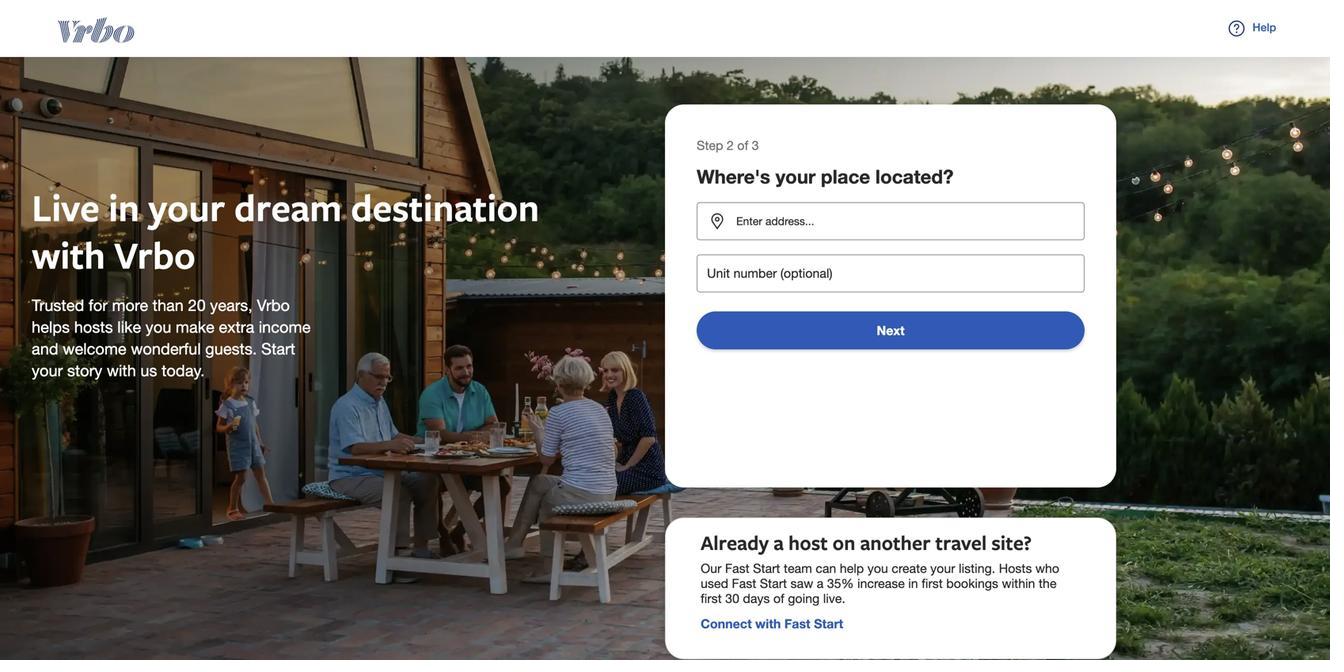 Task type: describe. For each thing, give the bounding box(es) containing it.
another
[[861, 529, 931, 557]]

saw
[[791, 577, 814, 591]]

years,
[[210, 296, 253, 315]]

destination
[[351, 182, 540, 233]]

with inside button
[[756, 617, 781, 632]]

step 2 of 3
[[697, 138, 759, 153]]

start inside trusted for more than 20 years, vrbo helps hosts like you make extra income and welcome wonderful guests. start your story with us today.
[[261, 340, 295, 358]]

live in your dream destination with vrbo
[[32, 182, 540, 280]]

0 vertical spatial of
[[738, 138, 749, 153]]

0 vertical spatial fast
[[725, 562, 750, 576]]

start up the days at the bottom of page
[[760, 577, 787, 591]]

of inside already a host on another travel site? our fast start team can help you create your listing. hosts who used fast start saw a 35% increase in first bookings within the first 30 days of going live.
[[774, 592, 785, 606]]

guests.
[[205, 340, 257, 358]]

trusted for more than 20 years, vrbo helps hosts like you make extra income and welcome wonderful guests. start your story with us today.
[[32, 296, 311, 380]]

connect
[[701, 617, 752, 632]]

2
[[727, 138, 734, 153]]

wonderful
[[131, 340, 201, 358]]

increase
[[858, 577, 905, 591]]

1 vertical spatial a
[[817, 577, 824, 591]]

listing.
[[959, 562, 996, 576]]

used
[[701, 577, 729, 591]]

Enter address... text field
[[697, 202, 1085, 240]]

with inside trusted for more than 20 years, vrbo helps hosts like you make extra income and welcome wonderful guests. start your story with us today.
[[107, 362, 136, 380]]

3
[[752, 138, 759, 153]]

your inside already a host on another travel site? our fast start team can help you create your listing. hosts who used fast start saw a 35% increase in first bookings within the first 30 days of going live.
[[931, 562, 956, 576]]

with inside live in your dream destination with vrbo
[[32, 229, 105, 280]]

create
[[892, 562, 927, 576]]

days
[[743, 592, 770, 606]]

than
[[153, 296, 184, 315]]

and
[[32, 340, 58, 358]]

your inside live in your dream destination with vrbo
[[149, 182, 225, 233]]

already
[[701, 529, 769, 557]]

place
[[821, 165, 871, 188]]

vrbo logo image
[[25, 17, 166, 43]]

travel
[[936, 529, 987, 557]]

30
[[726, 592, 740, 606]]

where's your place located?
[[697, 165, 954, 188]]

hosts
[[999, 562, 1032, 576]]

going
[[788, 592, 820, 606]]

hosts
[[74, 318, 113, 337]]



Task type: vqa. For each thing, say whether or not it's contained in the screenshot.
Download The App Button image at the left of the page
no



Task type: locate. For each thing, give the bounding box(es) containing it.
1 horizontal spatial a
[[817, 577, 824, 591]]

of left the 3 in the top right of the page
[[738, 138, 749, 153]]

where's
[[697, 165, 771, 188]]

located?
[[876, 165, 954, 188]]

  text field
[[697, 255, 1085, 293]]

fast inside button
[[785, 617, 811, 632]]

vrbo inside trusted for more than 20 years, vrbo helps hosts like you make extra income and welcome wonderful guests. start your story with us today.
[[257, 296, 290, 315]]

more
[[112, 296, 148, 315]]

you inside already a host on another travel site? our fast start team can help you create your listing. hosts who used fast start saw a 35% increase in first bookings within the first 30 days of going live.
[[868, 562, 888, 576]]

a down can
[[817, 577, 824, 591]]

1 vertical spatial of
[[774, 592, 785, 606]]

1 horizontal spatial vrbo
[[257, 296, 290, 315]]

0 horizontal spatial in
[[109, 182, 140, 233]]

start down income
[[261, 340, 295, 358]]

0 vertical spatial you
[[146, 318, 171, 337]]

1 vertical spatial fast
[[732, 577, 757, 591]]

vrbo for years,
[[257, 296, 290, 315]]

your inside trusted for more than 20 years, vrbo helps hosts like you make extra income and welcome wonderful guests. start your story with us today.
[[32, 362, 63, 380]]

like
[[117, 318, 141, 337]]

already a host on another travel site? our fast start team can help you create your listing. hosts who used fast start saw a 35% increase in first bookings within the first 30 days of going live.
[[701, 529, 1060, 606]]

1 vertical spatial with
[[107, 362, 136, 380]]

bookings
[[947, 577, 999, 591]]

helps
[[32, 318, 70, 337]]

0 vertical spatial in
[[109, 182, 140, 233]]

1 horizontal spatial you
[[868, 562, 888, 576]]

a
[[774, 529, 784, 557], [817, 577, 824, 591]]

vrbo up than
[[114, 229, 196, 280]]

story
[[67, 362, 102, 380]]

first
[[922, 577, 943, 591], [701, 592, 722, 606]]

with up trusted
[[32, 229, 105, 280]]

help
[[1253, 21, 1277, 34]]

live
[[32, 182, 100, 233]]

start left team
[[753, 562, 781, 576]]

a left host
[[774, 529, 784, 557]]

2 vertical spatial fast
[[785, 617, 811, 632]]

for
[[89, 296, 108, 315]]

0 horizontal spatial you
[[146, 318, 171, 337]]

of
[[738, 138, 749, 153], [774, 592, 785, 606]]

connect with fast start
[[701, 617, 844, 632]]

with left us
[[107, 362, 136, 380]]

1 vertical spatial you
[[868, 562, 888, 576]]

start down the live.
[[814, 617, 844, 632]]

first down create
[[922, 577, 943, 591]]

2 vertical spatial with
[[756, 617, 781, 632]]

on
[[833, 529, 856, 557]]

0 horizontal spatial with
[[32, 229, 105, 280]]

1 vertical spatial vrbo
[[257, 296, 290, 315]]

dream
[[234, 182, 342, 233]]

trusted
[[32, 296, 84, 315]]

make
[[176, 318, 214, 337]]

us
[[141, 362, 157, 380]]

help
[[840, 562, 864, 576]]

in
[[109, 182, 140, 233], [909, 577, 919, 591]]

team
[[784, 562, 812, 576]]

within
[[1002, 577, 1036, 591]]

1 vertical spatial in
[[909, 577, 919, 591]]

1 horizontal spatial in
[[909, 577, 919, 591]]

help link
[[1209, 0, 1296, 57]]

0 horizontal spatial first
[[701, 592, 722, 606]]

vrbo up income
[[257, 296, 290, 315]]

0 vertical spatial vrbo
[[114, 229, 196, 280]]

2 horizontal spatial with
[[756, 617, 781, 632]]

0 vertical spatial with
[[32, 229, 105, 280]]

you inside trusted for more than 20 years, vrbo helps hosts like you make extra income and welcome wonderful guests. start your story with us today.
[[146, 318, 171, 337]]

0 horizontal spatial vrbo
[[114, 229, 196, 280]]

start
[[261, 340, 295, 358], [753, 562, 781, 576], [760, 577, 787, 591], [814, 617, 844, 632]]

step
[[697, 138, 723, 153]]

you up wonderful
[[146, 318, 171, 337]]

fast down the already
[[725, 562, 750, 576]]

today.
[[162, 362, 205, 380]]

fast down going
[[785, 617, 811, 632]]

0 horizontal spatial of
[[738, 138, 749, 153]]

fast
[[725, 562, 750, 576], [732, 577, 757, 591], [785, 617, 811, 632]]

1 horizontal spatial of
[[774, 592, 785, 606]]

0 vertical spatial first
[[922, 577, 943, 591]]

in inside live in your dream destination with vrbo
[[109, 182, 140, 233]]

vrbo
[[114, 229, 196, 280], [257, 296, 290, 315]]

1 horizontal spatial with
[[107, 362, 136, 380]]

20
[[188, 296, 206, 315]]

your
[[776, 165, 816, 188], [149, 182, 225, 233], [32, 362, 63, 380], [931, 562, 956, 576]]

in inside already a host on another travel site? our fast start team can help you create your listing. hosts who used fast start saw a 35% increase in first bookings within the first 30 days of going live.
[[909, 577, 919, 591]]

can
[[816, 562, 837, 576]]

who
[[1036, 562, 1060, 576]]

you up increase
[[868, 562, 888, 576]]

first down used
[[701, 592, 722, 606]]

live.
[[823, 592, 846, 606]]

in right live
[[109, 182, 140, 233]]

the
[[1039, 577, 1057, 591]]

1 vertical spatial first
[[701, 592, 722, 606]]

host
[[789, 529, 828, 557]]

extra
[[219, 318, 254, 337]]

0 horizontal spatial a
[[774, 529, 784, 557]]

welcome
[[63, 340, 126, 358]]

income
[[259, 318, 311, 337]]

of right the days at the bottom of page
[[774, 592, 785, 606]]

connect with fast start button
[[701, 615, 844, 634]]

35%
[[827, 577, 854, 591]]

vrbo for with
[[114, 229, 196, 280]]

start inside button
[[814, 617, 844, 632]]

you
[[146, 318, 171, 337], [868, 562, 888, 576]]

0 vertical spatial a
[[774, 529, 784, 557]]

with
[[32, 229, 105, 280], [107, 362, 136, 380], [756, 617, 781, 632]]

our
[[701, 562, 722, 576]]

fast up 30
[[732, 577, 757, 591]]

site?
[[992, 529, 1032, 557]]

1 horizontal spatial first
[[922, 577, 943, 591]]

vrbo inside live in your dream destination with vrbo
[[114, 229, 196, 280]]

with down the days at the bottom of page
[[756, 617, 781, 632]]

in down create
[[909, 577, 919, 591]]



